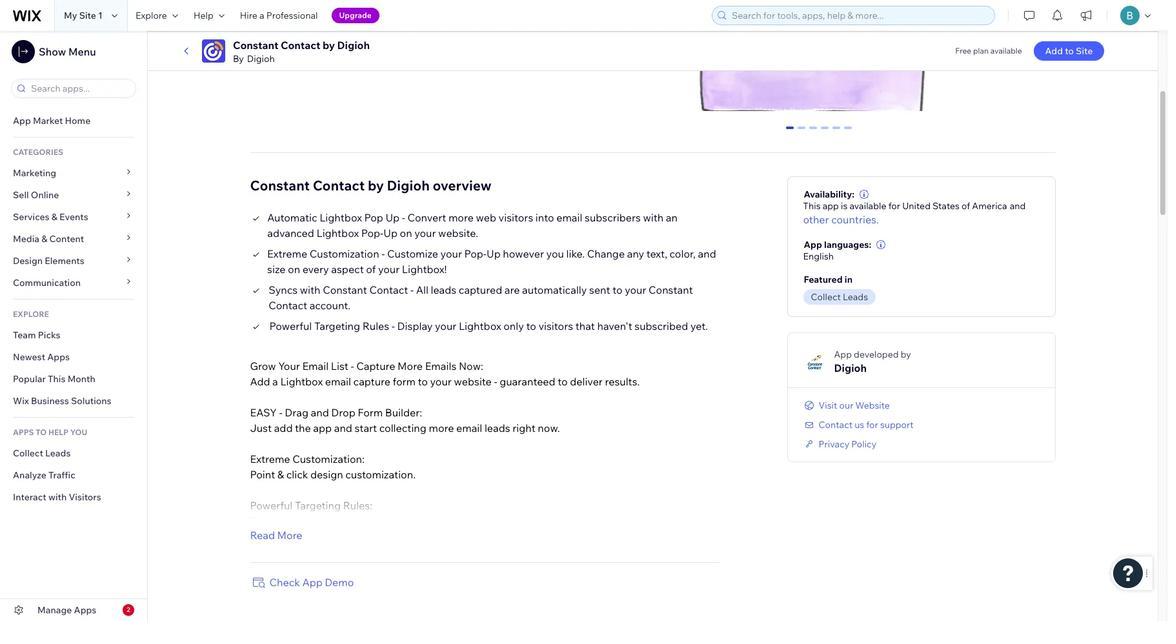 Task type: vqa. For each thing, say whether or not it's contained in the screenshot.
rightmost data
no



Task type: locate. For each thing, give the bounding box(es) containing it.
at
[[679, 561, 688, 574]]

1 vertical spatial haven't
[[450, 514, 485, 527]]

add to site button
[[1034, 41, 1105, 61]]

1
[[98, 10, 103, 21], [800, 126, 805, 138]]

your down convert
[[415, 226, 436, 239]]

more up form
[[398, 359, 423, 372]]

all
[[416, 283, 429, 296]]

0 horizontal spatial haven't
[[450, 514, 485, 527]]

0 horizontal spatial our
[[289, 561, 305, 574]]

0 vertical spatial &
[[51, 211, 57, 223]]

developed by digioh image
[[804, 350, 827, 374]]

communication link
[[0, 272, 147, 294]]

leads inside syncs with constant contact - all leads captured are automatically sent to your constant contact account.
[[431, 283, 457, 296]]

collect down featured
[[811, 291, 841, 303]]

contact up privacy
[[819, 419, 853, 430]]

this app is available for united states of america
[[804, 200, 1008, 212]]

for left united on the right of the page
[[889, 200, 901, 212]]

constant inside constant contact by digioh by digioh
[[233, 39, 279, 52]]

1 horizontal spatial 2
[[811, 126, 816, 138]]

1 horizontal spatial subscribed
[[635, 319, 689, 332]]

app for app market home
[[13, 115, 31, 127]]

0 vertical spatial for
[[889, 200, 901, 212]]

display inside grow your email list - capture more emails now: add a lightbox email capture form to your website - guaranteed to deliver results. easy - drag and drop form builder: just add the app and start collecting more email leads right now. extreme customization: point & click design customization. powerful targeting rules: display your lightbox only to visitors that haven't subscribed yet. free! most of our features are free, take advantage of it by clicking the blue "add to site" button at the top of this page!
[[250, 514, 286, 527]]

2 left the 3
[[811, 126, 816, 138]]

for right us on the right bottom of the page
[[867, 419, 879, 430]]

extreme inside extreme customization - customize your pop-up however you like. change any text, color, and size on every aspect of your lightbox!
[[267, 247, 307, 260]]

by inside constant contact by digioh by digioh
[[323, 39, 335, 52]]

with inside automatic lightbox pop up - convert more web visitors into email subscribers with an advanced lightbox pop-up on your website.
[[643, 211, 664, 224]]

0 horizontal spatial add
[[250, 375, 270, 388]]

0 horizontal spatial pop-
[[361, 226, 384, 239]]

2 horizontal spatial with
[[643, 211, 664, 224]]

that up advantage
[[428, 514, 448, 527]]

of left it
[[467, 561, 477, 574]]

1 right 0
[[800, 126, 805, 138]]

targeting down account.
[[314, 319, 360, 332]]

top
[[250, 576, 267, 589]]

0 horizontal spatial email
[[325, 375, 351, 388]]

2 horizontal spatial visitors
[[539, 319, 573, 332]]

and down "drop"
[[334, 421, 352, 434]]

app down other at the right
[[804, 239, 823, 250]]

0 horizontal spatial for
[[867, 419, 879, 430]]

contact us for support link
[[804, 419, 914, 430]]

app inside sidebar element
[[13, 115, 31, 127]]

5
[[846, 126, 851, 138]]

contact up pop
[[313, 177, 365, 193]]

leads inside grow your email list - capture more emails now: add a lightbox email capture form to your website - guaranteed to deliver results. easy - drag and drop form builder: just add the app and start collecting more email leads right now. extreme customization: point & click design customization. powerful targeting rules: display your lightbox only to visitors that haven't subscribed yet. free! most of our features are free, take advantage of it by clicking the blue "add to site" button at the top of this page!
[[485, 421, 511, 434]]

more
[[398, 359, 423, 372], [277, 529, 303, 542]]

& for content
[[41, 233, 47, 245]]

support
[[881, 419, 914, 430]]

0 vertical spatial leads
[[843, 291, 869, 303]]

by for app developed by digioh
[[901, 348, 912, 360]]

powerful
[[270, 319, 312, 332], [250, 499, 293, 512]]

hire
[[240, 10, 258, 21]]

list
[[331, 359, 349, 372]]

that inside grow your email list - capture more emails now: add a lightbox email capture form to your website - guaranteed to deliver results. easy - drag and drop form builder: just add the app and start collecting more email leads right now. extreme customization: point & click design customization. powerful targeting rules: display your lightbox only to visitors that haven't subscribed yet. free! most of our features are free, take advantage of it by clicking the blue "add to site" button at the top of this page!
[[428, 514, 448, 527]]

0 horizontal spatial app
[[313, 421, 332, 434]]

website
[[454, 375, 492, 388]]

read more
[[250, 529, 303, 542]]

1 horizontal spatial a
[[273, 375, 278, 388]]

1 horizontal spatial that
[[576, 319, 595, 332]]

up
[[386, 211, 400, 224], [384, 226, 398, 239], [487, 247, 501, 260]]

1 horizontal spatial 1
[[800, 126, 805, 138]]

like.
[[567, 247, 585, 260]]

1 horizontal spatial leads
[[843, 291, 869, 303]]

our inside grow your email list - capture more emails now: add a lightbox email capture form to your website - guaranteed to deliver results. easy - drag and drop form builder: just add the app and start collecting more email leads right now. extreme customization: point & click design customization. powerful targeting rules: display your lightbox only to visitors that haven't subscribed yet. free! most of our features are free, take advantage of it by clicking the blue "add to site" button at the top of this page!
[[289, 561, 305, 574]]

1 horizontal spatial collect leads link
[[804, 289, 880, 305]]

0 horizontal spatial available
[[850, 200, 887, 212]]

constant up by
[[233, 39, 279, 52]]

on right size
[[288, 263, 300, 275]]

only inside grow your email list - capture more emails now: add a lightbox email capture form to your website - guaranteed to deliver results. easy - drag and drop form builder: just add the app and start collecting more email leads right now. extreme customization: point & click design customization. powerful targeting rules: display your lightbox only to visitors that haven't subscribed yet. free! most of our features are free, take advantage of it by clicking the blue "add to site" button at the top of this page!
[[357, 514, 377, 527]]

english
[[804, 250, 834, 262]]

0 horizontal spatial that
[[428, 514, 448, 527]]

contact down professional
[[281, 39, 321, 52]]

visitors down automatically
[[539, 319, 573, 332]]

are inside syncs with constant contact - all leads captured are automatically sent to your constant contact account.
[[505, 283, 520, 296]]

powerful inside grow your email list - capture more emails now: add a lightbox email capture form to your website - guaranteed to deliver results. easy - drag and drop form builder: just add the app and start collecting more email leads right now. extreme customization: point & click design customization. powerful targeting rules: display your lightbox only to visitors that haven't subscribed yet. free! most of our features are free, take advantage of it by clicking the blue "add to site" button at the top of this page!
[[250, 499, 293, 512]]

design
[[13, 255, 43, 267]]

right
[[513, 421, 536, 434]]

1 horizontal spatial add
[[1046, 45, 1064, 57]]

1 vertical spatial on
[[288, 263, 300, 275]]

point
[[250, 468, 275, 481]]

other countries. link
[[804, 212, 879, 227]]

with for syncs with constant contact - all leads captured are automatically sent to your constant contact account.
[[300, 283, 321, 296]]

haven't down sent on the right of page
[[598, 319, 633, 332]]

app inside app developed by digioh
[[835, 348, 852, 360]]

1 horizontal spatial app
[[823, 200, 839, 212]]

0 horizontal spatial subscribed
[[488, 514, 541, 527]]

and right color,
[[698, 247, 717, 260]]

app left market
[[13, 115, 31, 127]]

of right aspect
[[366, 263, 376, 275]]

1 vertical spatial collect
[[13, 447, 43, 459]]

1 horizontal spatial site
[[1076, 45, 1093, 57]]

collect down apps
[[13, 447, 43, 459]]

0 vertical spatial a
[[260, 10, 264, 21]]

email down website
[[457, 421, 483, 434]]

1 horizontal spatial haven't
[[598, 319, 633, 332]]

are
[[505, 283, 520, 296], [350, 561, 365, 574]]

1 vertical spatial a
[[273, 375, 278, 388]]

- right rules
[[392, 319, 395, 332]]

1 vertical spatial for
[[867, 419, 879, 430]]

our right 'visit'
[[840, 399, 854, 411]]

by up pop
[[368, 177, 384, 193]]

pop- down website.
[[465, 247, 487, 260]]

1 horizontal spatial the
[[542, 561, 557, 574]]

your up read more
[[288, 514, 309, 527]]

2 vertical spatial &
[[278, 468, 284, 481]]

on
[[400, 226, 412, 239], [288, 263, 300, 275]]

& right media
[[41, 233, 47, 245]]

1 vertical spatial more
[[429, 421, 454, 434]]

on inside extreme customization - customize your pop-up however you like. change any text, color, and size on every aspect of your lightbox!
[[288, 263, 300, 275]]

0 vertical spatial site
[[79, 10, 96, 21]]

add inside button
[[1046, 45, 1064, 57]]

that down sent on the right of page
[[576, 319, 595, 332]]

communication
[[13, 277, 83, 289]]

with down "every"
[[300, 283, 321, 296]]

add
[[1046, 45, 1064, 57], [250, 375, 270, 388]]

2 vertical spatial with
[[48, 491, 67, 503]]

- left convert
[[402, 211, 405, 224]]

are left free,
[[350, 561, 365, 574]]

of inside extreme customization - customize your pop-up however you like. change any text, color, and size on every aspect of your lightbox!
[[366, 263, 376, 275]]

only down rules:
[[357, 514, 377, 527]]

1 vertical spatial our
[[289, 561, 305, 574]]

yet. inside grow your email list - capture more emails now: add a lightbox email capture form to your website - guaranteed to deliver results. easy - drag and drop form builder: just add the app and start collecting more email leads right now. extreme customization: point & click design customization. powerful targeting rules: display your lightbox only to visitors that haven't subscribed yet. free! most of our features are free, take advantage of it by clicking the blue "add to site" button at the top of this page!
[[544, 514, 561, 527]]

popular
[[13, 373, 46, 385]]

visitors left into
[[499, 211, 534, 224]]

constant down color,
[[649, 283, 693, 296]]

0 horizontal spatial collect
[[13, 447, 43, 459]]

1 horizontal spatial visitors
[[499, 211, 534, 224]]

- left all
[[411, 283, 414, 296]]

app down features
[[302, 576, 323, 589]]

0 vertical spatial 1
[[98, 10, 103, 21]]

email inside automatic lightbox pop up - convert more web visitors into email subscribers with an advanced lightbox pop-up on your website.
[[557, 211, 583, 224]]

0 horizontal spatial are
[[350, 561, 365, 574]]

0 horizontal spatial leads
[[45, 447, 71, 459]]

0 vertical spatial pop-
[[361, 226, 384, 239]]

haven't up it
[[450, 514, 485, 527]]

up right pop
[[386, 211, 400, 224]]

by for constant contact by digioh by digioh
[[323, 39, 335, 52]]

account.
[[310, 299, 351, 312]]

digioh inside app developed by digioh
[[835, 361, 867, 374]]

1 vertical spatial pop-
[[465, 247, 487, 260]]

2 horizontal spatial the
[[690, 561, 706, 574]]

Search apps... field
[[27, 79, 132, 98]]

constant up automatic
[[250, 177, 310, 193]]

app for app languages:
[[804, 239, 823, 250]]

united
[[903, 200, 931, 212]]

visitors up take
[[392, 514, 426, 527]]

0 horizontal spatial only
[[357, 514, 377, 527]]

services & events link
[[0, 206, 147, 228]]

2 vertical spatial up
[[487, 247, 501, 260]]

only down syncs with constant contact - all leads captured are automatically sent to your constant contact account.
[[504, 319, 524, 332]]

by down upgrade button on the left of page
[[323, 39, 335, 52]]

powerful down syncs
[[270, 319, 312, 332]]

deliver
[[570, 375, 603, 388]]

up up customize
[[384, 226, 398, 239]]

advanced
[[267, 226, 314, 239]]

media
[[13, 233, 39, 245]]

0 vertical spatial collect leads link
[[804, 289, 880, 305]]

extreme customization - customize your pop-up however you like. change any text, color, and size on every aspect of your lightbox!
[[267, 247, 717, 275]]

are right the captured
[[505, 283, 520, 296]]

leads
[[431, 283, 457, 296], [485, 421, 511, 434]]

email down list
[[325, 375, 351, 388]]

more inside grow your email list - capture more emails now: add a lightbox email capture form to your website - guaranteed to deliver results. easy - drag and drop form builder: just add the app and start collecting more email leads right now. extreme customization: point & click design customization. powerful targeting rules: display your lightbox only to visitors that haven't subscribed yet. free! most of our features are free, take advantage of it by clicking the blue "add to site" button at the top of this page!
[[429, 421, 454, 434]]

1 vertical spatial more
[[277, 529, 303, 542]]

overview
[[433, 177, 492, 193]]

to
[[1066, 45, 1074, 57], [613, 283, 623, 296], [527, 319, 536, 332], [418, 375, 428, 388], [558, 375, 568, 388], [379, 514, 389, 527], [609, 561, 619, 574]]

with inside syncs with constant contact - all leads captured are automatically sent to your constant contact account.
[[300, 283, 321, 296]]

display up read
[[250, 514, 286, 527]]

more up website.
[[449, 211, 474, 224]]

1 vertical spatial available
[[850, 200, 887, 212]]

pop- down pop
[[361, 226, 384, 239]]

&
[[51, 211, 57, 223], [41, 233, 47, 245], [278, 468, 284, 481]]

collect leads link down you
[[0, 442, 147, 464]]

featured
[[804, 274, 843, 285]]

design
[[311, 468, 343, 481]]

our up check app demo link on the bottom left
[[289, 561, 305, 574]]

0 horizontal spatial on
[[288, 263, 300, 275]]

1 horizontal spatial more
[[398, 359, 423, 372]]

by right it
[[488, 561, 500, 574]]

0 vertical spatial subscribed
[[635, 319, 689, 332]]

your inside syncs with constant contact - all leads captured are automatically sent to your constant contact account.
[[625, 283, 647, 296]]

more right read
[[277, 529, 303, 542]]

0 horizontal spatial 2
[[127, 606, 130, 614]]

your
[[415, 226, 436, 239], [441, 247, 462, 260], [378, 263, 400, 275], [625, 283, 647, 296], [435, 319, 457, 332], [430, 375, 452, 388], [288, 514, 309, 527]]

a inside grow your email list - capture more emails now: add a lightbox email capture form to your website - guaranteed to deliver results. easy - drag and drop form builder: just add the app and start collecting more email leads right now. extreme customization: point & click design customization. powerful targeting rules: display your lightbox only to visitors that haven't subscribed yet. free! most of our features are free, take advantage of it by clicking the blue "add to site" button at the top of this page!
[[273, 375, 278, 388]]

1 vertical spatial that
[[428, 514, 448, 527]]

pop-
[[361, 226, 384, 239], [465, 247, 487, 260]]

collect
[[811, 291, 841, 303], [13, 447, 43, 459]]

pop- inside automatic lightbox pop up - convert more web visitors into email subscribers with an advanced lightbox pop-up on your website.
[[361, 226, 384, 239]]

visitors inside automatic lightbox pop up - convert more web visitors into email subscribers with an advanced lightbox pop-up on your website.
[[499, 211, 534, 224]]

1 horizontal spatial for
[[889, 200, 901, 212]]

help
[[48, 427, 68, 437]]

0 vertical spatial more
[[398, 359, 423, 372]]

0 horizontal spatial this
[[48, 373, 66, 385]]

the
[[295, 421, 311, 434], [542, 561, 557, 574], [690, 561, 706, 574]]

constant contact by digioh overview
[[250, 177, 492, 193]]

1 horizontal spatial collect
[[811, 291, 841, 303]]

your down customize
[[378, 263, 400, 275]]

apps up popular this month
[[47, 351, 70, 363]]

apps right manage on the left
[[74, 604, 96, 616]]

1 vertical spatial display
[[250, 514, 286, 527]]

1 horizontal spatial available
[[991, 46, 1023, 56]]

digioh right by
[[247, 53, 275, 65]]

1 vertical spatial this
[[48, 373, 66, 385]]

up left however
[[487, 247, 501, 260]]

states
[[933, 200, 960, 212]]

digioh down developed
[[835, 361, 867, 374]]

leads inside sidebar element
[[45, 447, 71, 459]]

by for constant contact by digioh overview
[[368, 177, 384, 193]]

1 vertical spatial apps
[[74, 604, 96, 616]]

contact inside constant contact by digioh by digioh
[[281, 39, 321, 52]]

0 vertical spatial extreme
[[267, 247, 307, 260]]

with inside sidebar element
[[48, 491, 67, 503]]

-
[[402, 211, 405, 224], [382, 247, 385, 260], [411, 283, 414, 296], [392, 319, 395, 332], [351, 359, 354, 372], [494, 375, 498, 388], [279, 406, 283, 419]]

extreme up size
[[267, 247, 307, 260]]

powerful targeting rules - display your lightbox only to visitors that haven't subscribed yet.
[[270, 319, 708, 332]]

demo
[[325, 576, 354, 589]]

1 vertical spatial site
[[1076, 45, 1093, 57]]

up inside extreme customization - customize your pop-up however you like. change any text, color, and size on every aspect of your lightbox!
[[487, 247, 501, 260]]

- up add
[[279, 406, 283, 419]]

leads down the in
[[843, 291, 869, 303]]

2 right "manage apps"
[[127, 606, 130, 614]]

leads down help
[[45, 447, 71, 459]]

of
[[962, 200, 971, 212], [366, 263, 376, 275], [277, 561, 287, 574], [467, 561, 477, 574], [269, 576, 279, 589]]

picks
[[38, 329, 60, 341]]

apps to help you
[[13, 427, 87, 437]]

the left blue
[[542, 561, 557, 574]]

this
[[804, 200, 821, 212], [48, 373, 66, 385]]

1 vertical spatial add
[[250, 375, 270, 388]]

languages:
[[825, 239, 872, 250]]

1 vertical spatial &
[[41, 233, 47, 245]]

privacy policy
[[819, 438, 877, 450]]

by inside app developed by digioh
[[901, 348, 912, 360]]

more inside read more button
[[277, 529, 303, 542]]

2 horizontal spatial &
[[278, 468, 284, 481]]

0 horizontal spatial apps
[[47, 351, 70, 363]]

home
[[65, 115, 91, 127]]

a down grow
[[273, 375, 278, 388]]

haven't
[[598, 319, 633, 332], [450, 514, 485, 527]]

categories
[[13, 147, 63, 157]]

your right sent on the right of page
[[625, 283, 647, 296]]

leads right all
[[431, 283, 457, 296]]

this up other at the right
[[804, 200, 821, 212]]

services & events
[[13, 211, 88, 223]]

app for app developed by digioh
[[835, 348, 852, 360]]

and right america
[[1010, 200, 1026, 212]]

& for events
[[51, 211, 57, 223]]

2 vertical spatial email
[[457, 421, 483, 434]]

are inside grow your email list - capture more emails now: add a lightbox email capture form to your website - guaranteed to deliver results. easy - drag and drop form builder: just add the app and start collecting more email leads right now. extreme customization: point & click design customization. powerful targeting rules: display your lightbox only to visitors that haven't subscribed yet. free! most of our features are free, take advantage of it by clicking the blue "add to site" button at the top of this page!
[[350, 561, 365, 574]]

1 horizontal spatial email
[[457, 421, 483, 434]]

by right developed
[[901, 348, 912, 360]]

1 horizontal spatial with
[[300, 283, 321, 296]]

0 horizontal spatial display
[[250, 514, 286, 527]]

site
[[79, 10, 96, 21], [1076, 45, 1093, 57]]

syncs
[[269, 283, 298, 296]]

of up check
[[277, 561, 287, 574]]

app down "drop"
[[313, 421, 332, 434]]

into
[[536, 211, 554, 224]]

on inside automatic lightbox pop up - convert more web visitors into email subscribers with an advanced lightbox pop-up on your website.
[[400, 226, 412, 239]]

targeting
[[314, 319, 360, 332], [295, 499, 341, 512]]

display
[[397, 319, 433, 332], [250, 514, 286, 527]]

0 vertical spatial apps
[[47, 351, 70, 363]]

1 vertical spatial are
[[350, 561, 365, 574]]

collect leads link down the in
[[804, 289, 880, 305]]

contact down syncs
[[269, 299, 307, 312]]

change
[[587, 247, 625, 260]]

available
[[991, 46, 1023, 56], [850, 200, 887, 212]]

1 vertical spatial leads
[[45, 447, 71, 459]]

with down "traffic"
[[48, 491, 67, 503]]

of right states
[[962, 200, 971, 212]]

1 horizontal spatial &
[[51, 211, 57, 223]]

to inside syncs with constant contact - all leads captured are automatically sent to your constant contact account.
[[613, 283, 623, 296]]

0 vertical spatial yet.
[[691, 319, 708, 332]]

show
[[39, 45, 66, 58]]

featured in collect leads
[[804, 274, 869, 303]]

1 horizontal spatial display
[[397, 319, 433, 332]]

& left events
[[51, 211, 57, 223]]

read more button
[[250, 527, 303, 543]]

leads left the right
[[485, 421, 511, 434]]

collecting
[[380, 421, 427, 434]]

0 vertical spatial on
[[400, 226, 412, 239]]

explore
[[13, 309, 49, 319]]

email right into
[[557, 211, 583, 224]]

online
[[31, 189, 59, 201]]

sell online link
[[0, 184, 147, 206]]

customization:
[[293, 452, 365, 465]]

0 vertical spatial our
[[840, 399, 854, 411]]

& left click
[[278, 468, 284, 481]]

on up customize
[[400, 226, 412, 239]]

lightbox
[[320, 211, 362, 224], [317, 226, 359, 239], [459, 319, 501, 332], [280, 375, 323, 388], [312, 514, 354, 527]]

digioh down upgrade button on the left of page
[[337, 39, 370, 52]]

add inside grow your email list - capture more emails now: add a lightbox email capture form to your website - guaranteed to deliver results. easy - drag and drop form builder: just add the app and start collecting more email leads right now. extreme customization: point & click design customization. powerful targeting rules: display your lightbox only to visitors that haven't subscribed yet. free! most of our features are free, take advantage of it by clicking the blue "add to site" button at the top of this page!
[[250, 375, 270, 388]]

newest apps link
[[0, 346, 147, 368]]

a right 'hire'
[[260, 10, 264, 21]]

size
[[267, 263, 286, 275]]

to inside button
[[1066, 45, 1074, 57]]

0 horizontal spatial 1
[[98, 10, 103, 21]]

0 horizontal spatial visitors
[[392, 514, 426, 527]]

powerful up read more button
[[250, 499, 293, 512]]

newest apps
[[13, 351, 70, 363]]

1 vertical spatial with
[[300, 283, 321, 296]]

and
[[1010, 200, 1026, 212], [698, 247, 717, 260], [311, 406, 329, 419], [334, 421, 352, 434]]

free,
[[367, 561, 389, 574]]

1 vertical spatial 2
[[127, 606, 130, 614]]

0 vertical spatial more
[[449, 211, 474, 224]]

available right plan
[[991, 46, 1023, 56]]

1 vertical spatial targeting
[[295, 499, 341, 512]]

targeting down design
[[295, 499, 341, 512]]

visit our website
[[819, 399, 890, 411]]

app
[[823, 200, 839, 212], [313, 421, 332, 434]]

apps for newest apps
[[47, 351, 70, 363]]

0 vertical spatial haven't
[[598, 319, 633, 332]]

1 vertical spatial collect leads link
[[0, 442, 147, 464]]

my
[[64, 10, 77, 21]]



Task type: describe. For each thing, give the bounding box(es) containing it.
with for interact with visitors
[[48, 491, 67, 503]]

in
[[845, 274, 853, 285]]

pop- inside extreme customization - customize your pop-up however you like. change any text, color, and size on every aspect of your lightbox!
[[465, 247, 487, 260]]

you
[[70, 427, 87, 437]]

lightbox up customization
[[317, 226, 359, 239]]

app languages:
[[804, 239, 872, 250]]

- inside automatic lightbox pop up - convert more web visitors into email subscribers with an advanced lightbox pop-up on your website.
[[402, 211, 405, 224]]

lightbox down syncs with constant contact - all leads captured are automatically sent to your constant contact account.
[[459, 319, 501, 332]]

free!
[[250, 545, 278, 558]]

lightbox down rules:
[[312, 514, 354, 527]]

sell
[[13, 189, 29, 201]]

interact
[[13, 491, 46, 503]]

0
[[788, 126, 793, 138]]

0 vertical spatial this
[[804, 200, 821, 212]]

events
[[59, 211, 88, 223]]

0 vertical spatial powerful
[[270, 319, 312, 332]]

newest
[[13, 351, 45, 363]]

web
[[476, 211, 497, 224]]

collect inside sidebar element
[[13, 447, 43, 459]]

app inside grow your email list - capture more emails now: add a lightbox email capture form to your website - guaranteed to deliver results. easy - drag and drop form builder: just add the app and start collecting more email leads right now. extreme customization: point & click design customization. powerful targeting rules: display your lightbox only to visitors that haven't subscribed yet. free! most of our features are free, take advantage of it by clicking the blue "add to site" button at the top of this page!
[[313, 421, 332, 434]]

0 vertical spatial up
[[386, 211, 400, 224]]

automatic lightbox pop up - convert more web visitors into email subscribers with an advanced lightbox pop-up on your website.
[[267, 211, 678, 239]]

check app demo link
[[250, 574, 354, 590]]

2 inside sidebar element
[[127, 606, 130, 614]]

0 vertical spatial available
[[991, 46, 1023, 56]]

other
[[804, 213, 829, 226]]

digioh for constant contact by digioh overview
[[387, 177, 430, 193]]

- right website
[[494, 375, 498, 388]]

app market home link
[[0, 110, 147, 132]]

my site 1
[[64, 10, 103, 21]]

however
[[503, 247, 544, 260]]

button
[[644, 561, 676, 574]]

any
[[627, 247, 644, 260]]

1 horizontal spatial our
[[840, 399, 854, 411]]

builder:
[[385, 406, 422, 419]]

& inside grow your email list - capture more emails now: add a lightbox email capture form to your website - guaranteed to deliver results. easy - drag and drop form builder: just add the app and start collecting more email leads right now. extreme customization: point & click design customization. powerful targeting rules: display your lightbox only to visitors that haven't subscribed yet. free! most of our features are free, take advantage of it by clicking the blue "add to site" button at the top of this page!
[[278, 468, 284, 481]]

0 vertical spatial that
[[576, 319, 595, 332]]

it
[[479, 561, 486, 574]]

features
[[308, 561, 347, 574]]

take
[[391, 561, 412, 574]]

haven't inside grow your email list - capture more emails now: add a lightbox email capture form to your website - guaranteed to deliver results. easy - drag and drop form builder: just add the app and start collecting more email leads right now. extreme customization: point & click design customization. powerful targeting rules: display your lightbox only to visitors that haven't subscribed yet. free! most of our features are free, take advantage of it by clicking the blue "add to site" button at the top of this page!
[[450, 514, 485, 527]]

0 vertical spatial targeting
[[314, 319, 360, 332]]

- right list
[[351, 359, 354, 372]]

digioh for app developed by digioh
[[835, 361, 867, 374]]

analyze traffic
[[13, 469, 75, 481]]

1 vertical spatial 1
[[800, 126, 805, 138]]

add
[[274, 421, 293, 434]]

leads inside the featured in collect leads
[[843, 291, 869, 303]]

aspect
[[331, 263, 364, 275]]

now.
[[538, 421, 560, 434]]

app market home
[[13, 115, 91, 127]]

visitors inside grow your email list - capture more emails now: add a lightbox email capture form to your website - guaranteed to deliver results. easy - drag and drop form builder: just add the app and start collecting more email leads right now. extreme customization: point & click design customization. powerful targeting rules: display your lightbox only to visitors that haven't subscribed yet. free! most of our features are free, take advantage of it by clicking the blue "add to site" button at the top of this page!
[[392, 514, 426, 527]]

contact left all
[[370, 283, 408, 296]]

targeting inside grow your email list - capture more emails now: add a lightbox email capture form to your website - guaranteed to deliver results. easy - drag and drop form builder: just add the app and start collecting more email leads right now. extreme customization: point & click design customization. powerful targeting rules: display your lightbox only to visitors that haven't subscribed yet. free! most of our features are free, take advantage of it by clicking the blue "add to site" button at the top of this page!
[[295, 499, 341, 512]]

email
[[302, 359, 329, 372]]

subscribers
[[585, 211, 641, 224]]

app developed by digioh
[[835, 348, 912, 374]]

of right the top
[[269, 576, 279, 589]]

contact us for support
[[819, 419, 914, 430]]

1 vertical spatial up
[[384, 226, 398, 239]]

plan
[[974, 46, 989, 56]]

- inside syncs with constant contact - all leads captured are automatically sent to your constant contact account.
[[411, 283, 414, 296]]

check
[[270, 576, 300, 589]]

0 vertical spatial display
[[397, 319, 433, 332]]

site inside add to site button
[[1076, 45, 1093, 57]]

this inside sidebar element
[[48, 373, 66, 385]]

read
[[250, 529, 275, 542]]

your
[[278, 359, 300, 372]]

customize
[[387, 247, 438, 260]]

text,
[[647, 247, 668, 260]]

help button
[[186, 0, 232, 31]]

and right drag
[[311, 406, 329, 419]]

guaranteed
[[500, 375, 556, 388]]

constant down aspect
[[323, 283, 367, 296]]

your up "emails"
[[435, 319, 457, 332]]

manage apps
[[37, 604, 96, 616]]

0 vertical spatial only
[[504, 319, 524, 332]]

digioh for constant contact by digioh by digioh
[[337, 39, 370, 52]]

now:
[[459, 359, 484, 372]]

lightbox left pop
[[320, 211, 362, 224]]

menu
[[68, 45, 96, 58]]

0 horizontal spatial collect leads link
[[0, 442, 147, 464]]

by inside grow your email list - capture more emails now: add a lightbox email capture form to your website - guaranteed to deliver results. easy - drag and drop form builder: just add the app and start collecting more email leads right now. extreme customization: point & click design customization. powerful targeting rules: display your lightbox only to visitors that haven't subscribed yet. free! most of our features are free, take advantage of it by clicking the blue "add to site" button at the top of this page!
[[488, 561, 500, 574]]

lightbox down your
[[280, 375, 323, 388]]

visit
[[819, 399, 838, 411]]

blue
[[560, 561, 581, 574]]

automatic
[[267, 211, 317, 224]]

privacy
[[819, 438, 850, 450]]

3
[[823, 126, 828, 138]]

0 vertical spatial 2
[[811, 126, 816, 138]]

convert
[[408, 211, 446, 224]]

sidebar element
[[0, 31, 148, 621]]

most
[[250, 561, 275, 574]]

- inside extreme customization - customize your pop-up however you like. change any text, color, and size on every aspect of your lightbox!
[[382, 247, 385, 260]]

upgrade button
[[332, 8, 380, 23]]

click
[[287, 468, 308, 481]]

extreme inside grow your email list - capture more emails now: add a lightbox email capture form to your website - guaranteed to deliver results. easy - drag and drop form builder: just add the app and start collecting more email leads right now. extreme customization: point & click design customization. powerful targeting rules: display your lightbox only to visitors that haven't subscribed yet. free! most of our features are free, take advantage of it by clicking the blue "add to site" button at the top of this page!
[[250, 452, 290, 465]]

Search for tools, apps, help & more... field
[[728, 6, 991, 25]]

constant contact by digioh logo image
[[202, 39, 225, 63]]

1 vertical spatial email
[[325, 375, 351, 388]]

4
[[834, 126, 840, 138]]

form
[[358, 406, 383, 419]]

media & content link
[[0, 228, 147, 250]]

more inside automatic lightbox pop up - convert more web visitors into email subscribers with an advanced lightbox pop-up on your website.
[[449, 211, 474, 224]]

collect inside the featured in collect leads
[[811, 291, 841, 303]]

start
[[355, 421, 377, 434]]

subscribed inside grow your email list - capture more emails now: add a lightbox email capture form to your website - guaranteed to deliver results. easy - drag and drop form builder: just add the app and start collecting more email leads right now. extreme customization: point & click design customization. powerful targeting rules: display your lightbox only to visitors that haven't subscribed yet. free! most of our features are free, take advantage of it by clicking the blue "add to site" button at the top of this page!
[[488, 514, 541, 527]]

and inside and other countries.
[[1010, 200, 1026, 212]]

your inside automatic lightbox pop up - convert more web visitors into email subscribers with an advanced lightbox pop-up on your website.
[[415, 226, 436, 239]]

wix
[[13, 395, 29, 407]]

0 horizontal spatial a
[[260, 10, 264, 21]]

1 vertical spatial visitors
[[539, 319, 573, 332]]

0 horizontal spatial the
[[295, 421, 311, 434]]

and inside extreme customization - customize your pop-up however you like. change any text, color, and size on every aspect of your lightbox!
[[698, 247, 717, 260]]

interact with visitors link
[[0, 486, 147, 508]]

apps for manage apps
[[74, 604, 96, 616]]

traffic
[[48, 469, 75, 481]]

1 horizontal spatial yet.
[[691, 319, 708, 332]]

your down website.
[[441, 247, 462, 260]]

team
[[13, 329, 36, 341]]

wix business solutions link
[[0, 390, 147, 412]]

market
[[33, 115, 63, 127]]

an
[[666, 211, 678, 224]]

design elements link
[[0, 250, 147, 272]]

content
[[49, 233, 84, 245]]

every
[[303, 263, 329, 275]]

grow
[[250, 359, 276, 372]]

more inside grow your email list - capture more emails now: add a lightbox email capture form to your website - guaranteed to deliver results. easy - drag and drop form builder: just add the app and start collecting more email leads right now. extreme customization: point & click design customization. powerful targeting rules: display your lightbox only to visitors that haven't subscribed yet. free! most of our features are free, take advantage of it by clicking the blue "add to site" button at the top of this page!
[[398, 359, 423, 372]]

your down "emails"
[[430, 375, 452, 388]]

availability:
[[804, 188, 855, 200]]

business
[[31, 395, 69, 407]]

analyze
[[13, 469, 46, 481]]

explore
[[136, 10, 167, 21]]

sent
[[590, 283, 611, 296]]

and other countries.
[[804, 200, 1026, 226]]

show menu
[[39, 45, 96, 58]]

0 horizontal spatial site
[[79, 10, 96, 21]]



